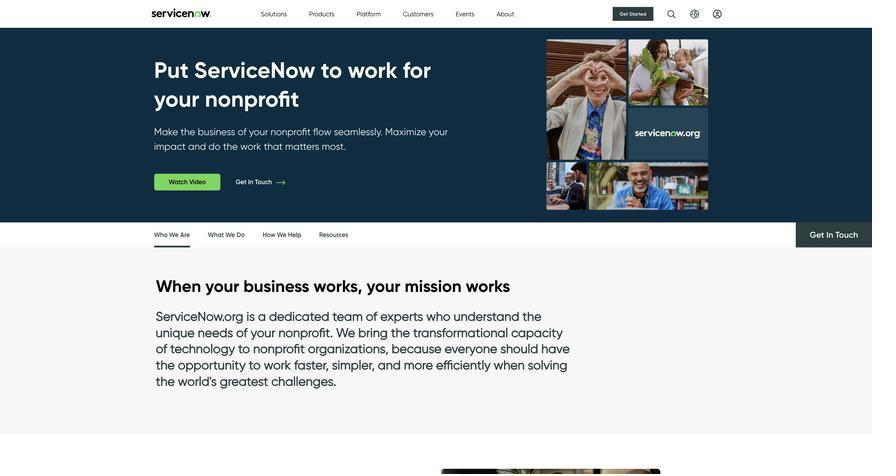 Task type: locate. For each thing, give the bounding box(es) containing it.
0 horizontal spatial get in touch link
[[236, 179, 295, 186]]

0 horizontal spatial and
[[188, 141, 206, 153]]

dedicated
[[269, 309, 329, 324]]

0 vertical spatial business
[[198, 126, 235, 138]]

and left the "do"
[[188, 141, 206, 153]]

0 vertical spatial get
[[620, 11, 628, 17]]

0 horizontal spatial get in touch
[[236, 179, 273, 186]]

the
[[180, 126, 195, 138], [223, 141, 238, 153], [522, 309, 541, 324], [391, 325, 410, 341], [156, 358, 175, 373], [156, 374, 175, 390]]

who
[[154, 232, 168, 239]]

bring
[[358, 325, 388, 341]]

resources link
[[319, 223, 348, 248]]

nonprofit inside put servicenow to work for your nonprofit
[[205, 85, 299, 113]]

business inside the make the business of your nonprofit flow seamlessly. maximize your impact and do the work that matters most.
[[198, 126, 235, 138]]

products button
[[309, 9, 334, 19]]

1 vertical spatial in
[[826, 230, 833, 240]]

to
[[321, 56, 342, 84], [238, 342, 250, 357], [249, 358, 261, 373]]

nonprofit up matters
[[271, 126, 311, 138]]

in for top get in touch link
[[248, 179, 253, 186]]

we left the do
[[225, 232, 235, 239]]

efficiently
[[436, 358, 491, 373]]

work
[[348, 56, 397, 84], [240, 141, 261, 153], [264, 358, 291, 373]]

2 horizontal spatial work
[[348, 56, 397, 84]]

we right how
[[277, 232, 286, 239]]

0 vertical spatial nonprofit
[[205, 85, 299, 113]]

get in touch
[[236, 179, 273, 186], [810, 230, 858, 240]]

how we help link
[[263, 223, 301, 248]]

solutions
[[261, 10, 287, 18]]

0 vertical spatial work
[[348, 56, 397, 84]]

1 horizontal spatial get in touch
[[810, 230, 858, 240]]

1 vertical spatial get in touch link
[[796, 223, 872, 248]]

challenges.
[[271, 374, 336, 390]]

0 horizontal spatial business
[[198, 126, 235, 138]]

2 horizontal spatial get
[[810, 230, 824, 240]]

1 vertical spatial work
[[240, 141, 261, 153]]

1 horizontal spatial get
[[620, 11, 628, 17]]

1 horizontal spatial business
[[243, 276, 309, 297]]

we
[[169, 232, 179, 239], [225, 232, 235, 239], [277, 232, 286, 239], [336, 325, 355, 341]]

make
[[154, 126, 178, 138]]

get
[[620, 11, 628, 17], [236, 179, 247, 186], [810, 230, 824, 240]]

mission
[[405, 276, 462, 297]]

go to servicenow account image
[[713, 10, 721, 18]]

0 horizontal spatial get
[[236, 179, 247, 186]]

who we are link
[[154, 223, 190, 250]]

1 horizontal spatial and
[[378, 358, 401, 373]]

in
[[248, 179, 253, 186], [826, 230, 833, 240]]

1 vertical spatial nonprofit
[[271, 126, 311, 138]]

0 vertical spatial to
[[321, 56, 342, 84]]

watch video link
[[154, 174, 221, 191]]

business up 'a' at the bottom left
[[243, 276, 309, 297]]

the left world's
[[156, 374, 175, 390]]

1 horizontal spatial get in touch link
[[796, 223, 872, 248]]

work inside the servicenow.org is a dedicated team of experts who understand the unique needs of your nonprofit. we bring the transformational capacity of technology to nonprofit organizations, because everyone should have the opportunity to work faster, simpler, and more efficiently when solving the world's greatest challenges.
[[264, 358, 291, 373]]

1 horizontal spatial in
[[826, 230, 833, 240]]

1 vertical spatial and
[[378, 358, 401, 373]]

1 vertical spatial business
[[243, 276, 309, 297]]

get started link
[[613, 7, 653, 21]]

in for bottom get in touch link
[[826, 230, 833, 240]]

touch
[[255, 179, 272, 186], [835, 230, 858, 240]]

1 horizontal spatial work
[[264, 358, 291, 373]]

servicenow
[[194, 56, 315, 84]]

0 vertical spatial get in touch
[[236, 179, 273, 186]]

business for of
[[198, 126, 235, 138]]

0 vertical spatial and
[[188, 141, 206, 153]]

your
[[154, 85, 199, 113], [249, 126, 268, 138], [429, 126, 448, 138], [205, 276, 239, 297], [367, 276, 400, 297], [251, 325, 275, 341]]

get started
[[620, 11, 646, 17]]

of
[[238, 126, 246, 138], [366, 309, 377, 324], [236, 325, 248, 341], [156, 342, 167, 357]]

servicenow.org is a dedicated team of experts who understand the unique needs of your nonprofit. we bring the transformational capacity of technology to nonprofit organizations, because everyone should have the opportunity to work faster, simpler, and more efficiently when solving the world's greatest challenges.
[[156, 309, 570, 390]]

0 vertical spatial in
[[248, 179, 253, 186]]

for
[[403, 56, 431, 84]]

1 vertical spatial touch
[[835, 230, 858, 240]]

business up the "do"
[[198, 126, 235, 138]]

how
[[263, 232, 275, 239]]

get in touch link
[[236, 179, 295, 186], [796, 223, 872, 248]]

0 horizontal spatial in
[[248, 179, 253, 186]]

products
[[309, 10, 334, 18]]

how we help
[[263, 232, 301, 239]]

nonprofit down servicenow
[[205, 85, 299, 113]]

and left the more
[[378, 358, 401, 373]]

a
[[258, 309, 266, 324]]

of inside the make the business of your nonprofit flow seamlessly. maximize your impact and do the work that matters most.
[[238, 126, 246, 138]]

team
[[332, 309, 363, 324]]

video
[[189, 179, 206, 186]]

0 horizontal spatial work
[[240, 141, 261, 153]]

and
[[188, 141, 206, 153], [378, 358, 401, 373]]

business
[[198, 126, 235, 138], [243, 276, 309, 297]]

put servicenow to work for your nonprofit
[[154, 56, 431, 113]]

the right the "do"
[[223, 141, 238, 153]]

2 vertical spatial work
[[264, 358, 291, 373]]

1 vertical spatial get in touch
[[810, 230, 858, 240]]

we for who
[[169, 232, 179, 239]]

the right make
[[180, 126, 195, 138]]

do
[[208, 141, 221, 153]]

2 vertical spatial nonprofit
[[253, 342, 305, 357]]

0 horizontal spatial touch
[[255, 179, 272, 186]]

are
[[180, 232, 190, 239]]

help
[[288, 232, 301, 239]]

we left 'are'
[[169, 232, 179, 239]]

1 horizontal spatial touch
[[835, 230, 858, 240]]

simpler,
[[332, 358, 375, 373]]

the up capacity
[[522, 309, 541, 324]]

we for what
[[225, 232, 235, 239]]

nonprofit.
[[278, 325, 333, 341]]

your inside put servicenow to work for your nonprofit
[[154, 85, 199, 113]]

maximize
[[385, 126, 426, 138]]

we inside the servicenow.org is a dedicated team of experts who understand the unique needs of your nonprofit. we bring the transformational capacity of technology to nonprofit organizations, because everyone should have the opportunity to work faster, simpler, and more efficiently when solving the world's greatest challenges.
[[336, 325, 355, 341]]

1 vertical spatial get
[[236, 179, 247, 186]]

have
[[541, 342, 570, 357]]

nonprofits use servicenow image
[[530, 24, 724, 226]]

solutions button
[[261, 9, 287, 19]]

nonprofit down nonprofit.
[[253, 342, 305, 357]]

world's
[[178, 374, 217, 390]]

we down team
[[336, 325, 355, 341]]

what we do link
[[208, 223, 245, 248]]

nonprofit
[[205, 85, 299, 113], [271, 126, 311, 138], [253, 342, 305, 357]]

the down 'experts'
[[391, 325, 410, 341]]



Task type: describe. For each thing, give the bounding box(es) containing it.
transformational
[[413, 325, 508, 341]]

business for works,
[[243, 276, 309, 297]]

customers
[[403, 10, 434, 18]]

2 vertical spatial to
[[249, 358, 261, 373]]

2 vertical spatial get
[[810, 230, 824, 240]]

matters
[[285, 141, 319, 153]]

when
[[494, 358, 525, 373]]

platform button
[[357, 9, 381, 19]]

more
[[404, 358, 433, 373]]

your inside the servicenow.org is a dedicated team of experts who understand the unique needs of your nonprofit. we bring the transformational capacity of technology to nonprofit organizations, because everyone should have the opportunity to work faster, simpler, and more efficiently when solving the world's greatest challenges.
[[251, 325, 275, 341]]

works,
[[313, 276, 362, 297]]

needs
[[198, 325, 233, 341]]

opportunity
[[178, 358, 246, 373]]

about button
[[497, 9, 514, 19]]

seamlessly.
[[334, 126, 383, 138]]

person with laptop with network inventory screenshot image
[[402, 463, 660, 475]]

greatest
[[220, 374, 268, 390]]

work inside put servicenow to work for your nonprofit
[[348, 56, 397, 84]]

watch video
[[169, 179, 206, 186]]

most.
[[322, 141, 346, 153]]

organizations,
[[308, 342, 388, 357]]

watch
[[169, 179, 188, 186]]

impact
[[154, 141, 186, 153]]

1 vertical spatial to
[[238, 342, 250, 357]]

started
[[629, 11, 646, 17]]

platform
[[357, 10, 381, 18]]

who we are
[[154, 232, 190, 239]]

events
[[456, 10, 474, 18]]

what
[[208, 232, 224, 239]]

work inside the make the business of your nonprofit flow seamlessly. maximize your impact and do the work that matters most.
[[240, 141, 261, 153]]

should
[[500, 342, 538, 357]]

technology
[[170, 342, 235, 357]]

nonprofit inside the servicenow.org is a dedicated team of experts who understand the unique needs of your nonprofit. we bring the transformational capacity of technology to nonprofit organizations, because everyone should have the opportunity to work faster, simpler, and more efficiently when solving the world's greatest challenges.
[[253, 342, 305, 357]]

nonprofit inside the make the business of your nonprofit flow seamlessly. maximize your impact and do the work that matters most.
[[271, 126, 311, 138]]

faster,
[[294, 358, 329, 373]]

flow
[[313, 126, 331, 138]]

to inside put servicenow to work for your nonprofit
[[321, 56, 342, 84]]

the down unique
[[156, 358, 175, 373]]

capacity
[[511, 325, 563, 341]]

who
[[426, 309, 451, 324]]

do
[[237, 232, 245, 239]]

put
[[154, 56, 189, 84]]

experts
[[380, 309, 423, 324]]

make the business of your nonprofit flow seamlessly. maximize your impact and do the work that matters most.
[[154, 126, 448, 153]]

0 vertical spatial get in touch link
[[236, 179, 295, 186]]

we for how
[[277, 232, 286, 239]]

0 vertical spatial touch
[[255, 179, 272, 186]]

events button
[[456, 9, 474, 19]]

customers button
[[403, 9, 434, 19]]

and inside the make the business of your nonprofit flow seamlessly. maximize your impact and do the work that matters most.
[[188, 141, 206, 153]]

servicenow image
[[151, 8, 211, 17]]

because
[[392, 342, 442, 357]]

solving
[[528, 358, 567, 373]]

servicenow.org
[[156, 309, 243, 324]]

understand
[[454, 309, 519, 324]]

resources
[[319, 232, 348, 239]]

works
[[466, 276, 510, 297]]

when your business works, your mission works
[[156, 276, 510, 297]]

everyone
[[445, 342, 497, 357]]

about
[[497, 10, 514, 18]]

that
[[264, 141, 283, 153]]

is
[[247, 309, 255, 324]]

and inside the servicenow.org is a dedicated team of experts who understand the unique needs of your nonprofit. we bring the transformational capacity of technology to nonprofit organizations, because everyone should have the opportunity to work faster, simpler, and more efficiently when solving the world's greatest challenges.
[[378, 358, 401, 373]]

unique
[[156, 325, 195, 341]]

what we do
[[208, 232, 245, 239]]

when
[[156, 276, 201, 297]]



Task type: vqa. For each thing, say whether or not it's contained in the screenshot.
core
no



